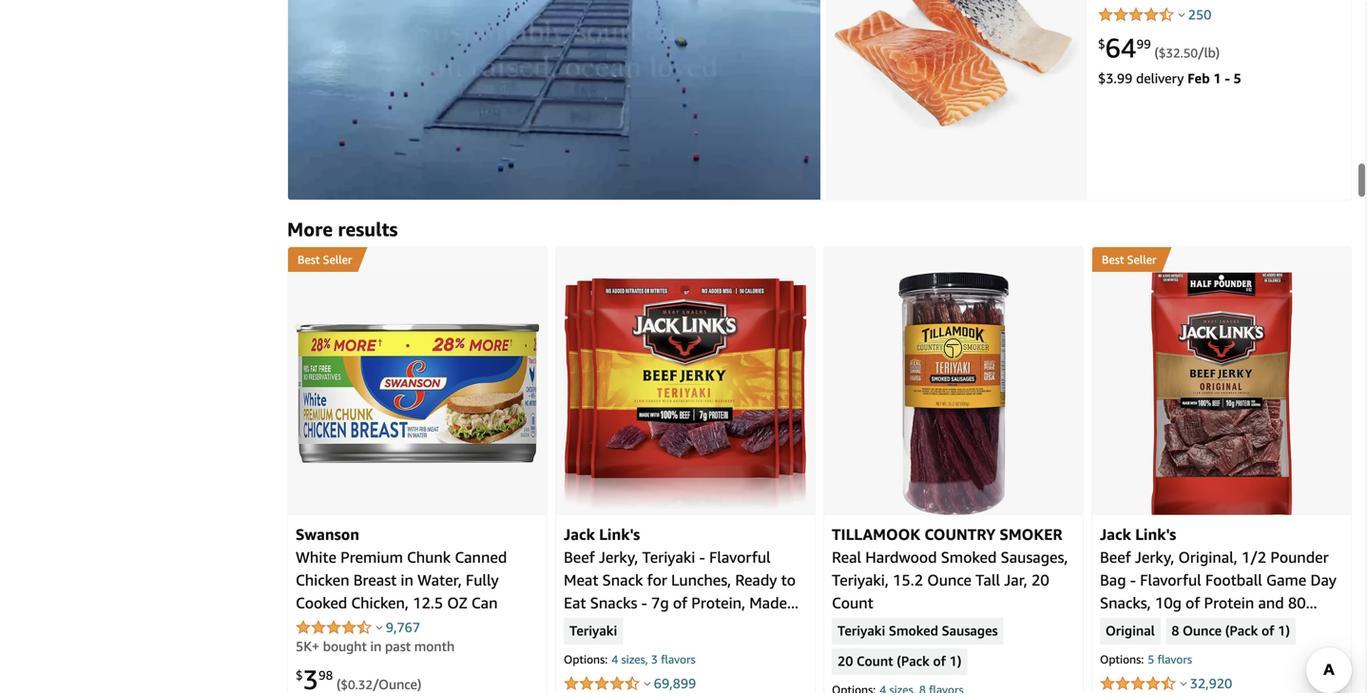 Task type: describe. For each thing, give the bounding box(es) containing it.
results
[[338, 218, 398, 240]]

bags
[[564, 639, 596, 657]]

jar,
[[1004, 571, 1027, 589]]

can
[[471, 594, 498, 612]]

popover image for jack link's beef jerky, teriyaki - flavorful meat snack for lunches, ready to eat snacks - 7g of protein, made with premium beef - 0.625 oz bags (pack of 5)
[[644, 681, 651, 686]]

with inside jack link's beef jerky, teriyaki - flavorful meat snack for lunches, ready to eat snacks - 7g of protein, made with premium beef - 0.625 oz bags (pack of 5)
[[564, 616, 594, 634]]

- left 0.625
[[700, 616, 706, 634]]

jack link's beef jerky, teriyaki - flavorful meat snack for lunches, ready to eat snacks - 7g of protein, made with premium beef - 0.625 oz bags (pack of 5)
[[564, 525, 796, 657]]

snack
[[602, 571, 643, 589]]

hardwood
[[865, 548, 937, 566]]

bought
[[323, 638, 367, 654]]

(pack for snacks,
[[1225, 623, 1258, 640]]

jack link's beef jerky, teriyaki - flavorful meat snack for lunches, ready to eat snacks - 7g of protein, made with premiu... image
[[564, 278, 807, 509]]

or
[[1317, 639, 1331, 657]]

1) for tall
[[949, 653, 962, 670]]

swanson
[[296, 525, 359, 543]]

free,
[[1171, 639, 1204, 657]]

bag
[[1100, 571, 1126, 589]]

8
[[1171, 623, 1179, 640]]

popover image
[[376, 625, 383, 630]]

premium inside jack link's beef jerky, teriyaki - flavorful meat snack for lunches, ready to eat snacks - 7g of protein, made with premium beef - 0.625 oz bags (pack of 5)
[[598, 616, 661, 634]]

best for jack link's
[[1102, 253, 1124, 266]]

options: 5 flavors
[[1100, 652, 1192, 666]]

$32.50
[[1159, 46, 1198, 60]]

69,899 link
[[654, 675, 696, 691]]

(pack for count
[[897, 653, 930, 670]]

msg
[[1281, 639, 1313, 657]]

1 horizontal spatial 5
[[1234, 70, 1241, 86]]

- up lunches,
[[699, 548, 705, 566]]

best seller group for swanson
[[288, 247, 358, 272]]

jerky, for snack
[[599, 548, 638, 566]]

tillamook
[[832, 525, 920, 543]]

250 link
[[1188, 7, 1212, 22]]

fully
[[466, 571, 499, 589]]

9,767
[[386, 619, 420, 635]]

69,899
[[654, 675, 696, 691]]

chunk
[[407, 548, 451, 566]]

2 flavors from the left
[[1157, 652, 1192, 666]]

sausages,
[[1001, 548, 1068, 566]]

feb
[[1187, 70, 1210, 86]]

ounce inside tillamook country smoker real hardwood smoked sausages, teriyaki, 15.2 ounce tall jar, 20 count
[[927, 571, 972, 589]]

20 count (pack of 1)
[[838, 653, 962, 670]]

teriyaki for teriyaki smoked sausages
[[838, 623, 885, 640]]

white premium chunk canned chicken breast in water, fully cooked chicken, 12.5 oz can link
[[296, 548, 507, 612]]

- right bag
[[1130, 571, 1136, 589]]

of inside jack link's beef jerky, original, 1/2 pounder bag - flavorful football game day snacks, 10g of protein and 80 calories, made with premium beef - 96% fat free, no added msg or nitrates/nitrites, 8oz
[[1186, 594, 1200, 612]]

real hardwood smoked sausages, teriyaki, 15.2 ounce tall jar, 20 count link
[[832, 548, 1068, 612]]

jack link's beef jerky, original, 1/2 pounder bag - flavorful football game day snacks, 10g of protein and 80 calories, made with premium beef - 96% fat free, no added msg or nitrates/nitrites, 8oz
[[1100, 525, 1336, 680]]

1 vertical spatial 5
[[1148, 652, 1154, 666]]

beef jerky, original, 1/2 pounder bag - flavorful football game day snacks, 10g of protein and 80 calories, made with premium beef - 96% fat free, no added msg or nitrates/nitrites, 8oz link
[[1100, 548, 1336, 680]]

$ 64 99 ( $32.50 /lb)
[[1098, 32, 1220, 64]]

eat
[[564, 594, 586, 612]]

with inside jack link's beef jerky, original, 1/2 pounder bag - flavorful football game day snacks, 10g of protein and 80 calories, made with premium beef - 96% fat free, no added msg or nitrates/nitrites, 8oz
[[1204, 616, 1234, 634]]

0.625
[[710, 616, 749, 634]]

breast
[[353, 571, 397, 589]]

64
[[1105, 32, 1136, 64]]

(pack inside jack link's beef jerky, teriyaki - flavorful meat snack for lunches, ready to eat snacks - 7g of protein, made with premium beef - 0.625 oz bags (pack of 5)
[[600, 639, 637, 657]]

teriyaki for teriyaki
[[569, 623, 617, 640]]

no
[[1208, 639, 1228, 657]]

options: 4 sizes, 3 flavors
[[564, 652, 696, 666]]

football
[[1205, 571, 1262, 589]]

jack link's beef jerky, original, 1/2 pounder bag - flavorful football game day snacks, 10g of protein and 80 calories, ma... image
[[1151, 272, 1292, 515]]

link's for teriyaki
[[599, 525, 640, 543]]

month
[[414, 638, 455, 654]]

beef up meat
[[564, 548, 595, 566]]

seller for swanson
[[323, 253, 352, 266]]

cooked
[[296, 594, 347, 612]]

sausages
[[942, 623, 998, 640]]

1 horizontal spatial ounce
[[1183, 623, 1222, 640]]

8 ounce (pack of 1)
[[1171, 623, 1290, 640]]

original,
[[1178, 548, 1237, 566]]

tillamook country smoker real hardwood smoked sausages, teriyaki, 15.2 ounce tall jar, 20 count
[[832, 525, 1068, 612]]

1 vertical spatial in
[[370, 638, 382, 654]]

80
[[1288, 594, 1306, 612]]

best seller link for jack link's
[[1092, 247, 1351, 272]]

of down teriyaki smoked sausages
[[933, 653, 946, 670]]

5k+
[[296, 638, 319, 654]]

made inside jack link's beef jerky, teriyaki - flavorful meat snack for lunches, ready to eat snacks - 7g of protein, made with premium beef - 0.625 oz bags (pack of 5)
[[749, 594, 787, 612]]

pounder
[[1270, 548, 1329, 566]]

popover image for jack link's beef jerky, original, 1/2 pounder bag - flavorful football game day snacks, 10g of protein and 80 calories, made with premium beef - 96% fat free, no added msg or nitrates/nitrites, 8oz
[[1180, 681, 1187, 686]]

jerky, for -
[[1135, 548, 1174, 566]]

tall
[[976, 571, 1000, 589]]

protein
[[1204, 594, 1254, 612]]

1 flavors from the left
[[661, 652, 696, 666]]

$0.32
[[341, 677, 373, 692]]

premium inside swanson white premium chunk canned chicken breast in water, fully cooked chicken, 12.5 oz can
[[340, 548, 403, 566]]

calories,
[[1100, 616, 1158, 634]]

original
[[1106, 623, 1155, 640]]

and
[[1258, 594, 1284, 612]]

of down and
[[1262, 623, 1274, 640]]

swanson white premium chunk canned chicken breast in water, fully cooked chicken, 12.5 oz can
[[296, 525, 507, 612]]

teriyaki inside jack link's beef jerky, teriyaki - flavorful meat snack for lunches, ready to eat snacks - 7g of protein, made with premium beef - 0.625 oz bags (pack of 5)
[[642, 548, 695, 566]]

$ for $
[[296, 668, 303, 683]]

smoker
[[1000, 525, 1062, 543]]

$3.99
[[1098, 70, 1133, 86]]

day
[[1310, 571, 1336, 589]]

5 flavors link
[[1144, 652, 1196, 670]]

beef up bag
[[1100, 548, 1131, 566]]

swanson white premium chunk canned chicken breast in water, fully cooked chicken, 12.5 oz can image
[[296, 324, 539, 463]]

250
[[1188, 7, 1212, 22]]

0 horizontal spatial 20
[[838, 653, 853, 670]]

4 sizes, 3 flavors link
[[608, 652, 699, 670]]

options: for bags
[[564, 652, 608, 666]]

smoked inside tillamook country smoker real hardwood smoked sausages, teriyaki, 15.2 ounce tall jar, 20 count
[[941, 548, 997, 566]]

popover image left 250
[[1178, 12, 1185, 17]]

beef up or
[[1305, 616, 1336, 634]]

tillamook country smoker real hardwood smoked sausages, teriyaki, 15.2 ounce tall jar, 20 count image
[[898, 272, 1009, 515]]

8oz
[[1220, 662, 1245, 680]]

$ for $ 64 99 ( $32.50 /lb)
[[1098, 36, 1105, 51]]

jack for jack link's beef jerky, teriyaki - flavorful meat snack for lunches, ready to eat snacks - 7g of protein, made with premium beef - 0.625 oz bags (pack of 5)
[[564, 525, 595, 543]]

teriyaki smoked sausages
[[838, 623, 998, 640]]



Task type: locate. For each thing, give the bounding box(es) containing it.
count down teriyaki,
[[832, 594, 873, 612]]

1 best seller group from the left
[[288, 247, 358, 272]]

0 horizontal spatial teriyaki
[[569, 623, 617, 640]]

snacks,
[[1100, 594, 1151, 612]]

0 vertical spatial $
[[1098, 36, 1105, 51]]

0 horizontal spatial seller
[[323, 253, 352, 266]]

12.5
[[413, 594, 443, 612]]

options:
[[564, 652, 608, 666], [1100, 652, 1144, 666]]

5)
[[660, 639, 673, 657]]

best seller group
[[288, 247, 358, 272], [1092, 247, 1162, 272]]

1 vertical spatial made
[[1162, 616, 1200, 634]]

jack inside jack link's beef jerky, original, 1/2 pounder bag - flavorful football game day snacks, 10g of protein and 80 calories, made with premium beef - 96% fat free, no added msg or nitrates/nitrites, 8oz
[[1100, 525, 1131, 543]]

2 best seller link from the left
[[1092, 247, 1351, 272]]

protein,
[[691, 594, 745, 612]]

flavorful
[[709, 548, 771, 566], [1140, 571, 1201, 589]]

1 horizontal spatial with
[[1204, 616, 1234, 634]]

7g
[[651, 594, 669, 612]]

more results
[[287, 218, 398, 240]]

0 vertical spatial made
[[749, 594, 787, 612]]

1 link's from the left
[[599, 525, 640, 543]]

1 horizontal spatial best seller
[[1102, 253, 1156, 266]]

best
[[298, 253, 320, 266], [1102, 253, 1124, 266]]

of left 5)
[[641, 639, 656, 657]]

ounce left tall
[[927, 571, 972, 589]]

of right 10g
[[1186, 594, 1200, 612]]

0 horizontal spatial best seller group
[[288, 247, 358, 272]]

teriyaki up for
[[642, 548, 695, 566]]

1 vertical spatial $
[[296, 668, 303, 683]]

- left 96%
[[1100, 639, 1106, 657]]

premium inside jack link's beef jerky, original, 1/2 pounder bag - flavorful football game day snacks, 10g of protein and 80 calories, made with premium beef - 96% fat free, no added msg or nitrates/nitrites, 8oz
[[1238, 616, 1301, 634]]

best seller group for jack link's
[[1092, 247, 1162, 272]]

oz
[[753, 616, 772, 634]]

teriyaki
[[642, 548, 695, 566], [569, 623, 617, 640], [838, 623, 885, 640]]

1 with from the left
[[564, 616, 594, 634]]

1 horizontal spatial flavorful
[[1140, 571, 1201, 589]]

added
[[1232, 639, 1277, 657]]

(
[[1154, 45, 1159, 60], [336, 676, 341, 692]]

teriyaki up 20 count (pack of 1)
[[838, 623, 885, 640]]

jerky, inside jack link's beef jerky, original, 1/2 pounder bag - flavorful football game day snacks, 10g of protein and 80 calories, made with premium beef - 96% fat free, no added msg or nitrates/nitrites, 8oz
[[1135, 548, 1174, 566]]

ounce right 8
[[1183, 623, 1222, 640]]

0 vertical spatial 5
[[1234, 70, 1241, 86]]

delivery
[[1136, 70, 1184, 86]]

of
[[673, 594, 687, 612], [1186, 594, 1200, 612], [1262, 623, 1274, 640], [641, 639, 656, 657], [933, 653, 946, 670]]

flavorful up ready
[[709, 548, 771, 566]]

1 horizontal spatial link's
[[1135, 525, 1176, 543]]

teriyaki,
[[832, 571, 889, 589]]

popover image down 5 flavors link
[[1180, 681, 1187, 686]]

2 jerky, from the left
[[1135, 548, 1174, 566]]

chicken,
[[351, 594, 409, 612]]

3
[[651, 652, 658, 666]]

0 vertical spatial in
[[401, 571, 413, 589]]

real
[[832, 548, 861, 566]]

beef jerky, teriyaki - flavorful meat snack for lunches, ready to eat snacks - 7g of protein, made with premium beef - 0.625 oz bags (pack of 5) link
[[564, 548, 799, 657]]

sizes,
[[621, 652, 648, 666]]

1 best seller link from the left
[[288, 247, 547, 272]]

best seller link
[[288, 247, 547, 272], [1092, 247, 1351, 272]]

0 vertical spatial (
[[1154, 45, 1159, 60]]

(pack down teriyaki smoked sausages
[[897, 653, 930, 670]]

ready
[[735, 571, 777, 589]]

0 horizontal spatial with
[[564, 616, 594, 634]]

premium up breast
[[340, 548, 403, 566]]

made inside jack link's beef jerky, original, 1/2 pounder bag - flavorful football game day snacks, 10g of protein and 80 calories, made with premium beef - 96% fat free, no added msg or nitrates/nitrites, 8oz
[[1162, 616, 1200, 634]]

$ left 98
[[296, 668, 303, 683]]

-
[[1225, 70, 1230, 86], [699, 548, 705, 566], [1130, 571, 1136, 589], [641, 594, 647, 612], [700, 616, 706, 634], [1100, 639, 1106, 657]]

oshēn brand - atlantic salmon - 8oz fresh fillet skin-on portions (4 count) sustainably raised- 2lb box image
[[826, 0, 1087, 129]]

1 seller from the left
[[323, 253, 352, 266]]

0 horizontal spatial best seller
[[298, 253, 352, 266]]

in down popover icon
[[370, 638, 382, 654]]

1 vertical spatial flavorful
[[1140, 571, 1201, 589]]

(pack
[[1225, 623, 1258, 640], [600, 639, 637, 657], [897, 653, 930, 670]]

2 options: from the left
[[1100, 652, 1144, 666]]

1 horizontal spatial in
[[401, 571, 413, 589]]

0 horizontal spatial $
[[296, 668, 303, 683]]

best seller for jack link's
[[1102, 253, 1156, 266]]

past
[[385, 638, 411, 654]]

2 best seller group from the left
[[1092, 247, 1162, 272]]

smoked
[[941, 548, 997, 566], [889, 623, 938, 640]]

96%
[[1110, 639, 1142, 657]]

/ounce)
[[373, 676, 421, 692]]

with up bags
[[564, 616, 594, 634]]

1 horizontal spatial jerky,
[[1135, 548, 1174, 566]]

0 horizontal spatial ounce
[[927, 571, 972, 589]]

1 best from the left
[[298, 253, 320, 266]]

nitrates/nitrites,
[[1100, 662, 1216, 680]]

1 vertical spatial count
[[857, 653, 893, 670]]

0 horizontal spatial flavors
[[661, 652, 696, 666]]

fat
[[1146, 639, 1167, 657]]

count down teriyaki smoked sausages
[[857, 653, 893, 670]]

0 vertical spatial count
[[832, 594, 873, 612]]

9,767 link
[[386, 619, 420, 635]]

jack up bag
[[1100, 525, 1131, 543]]

smoked down country
[[941, 548, 997, 566]]

canned
[[455, 548, 507, 566]]

link's inside jack link's beef jerky, original, 1/2 pounder bag - flavorful football game day snacks, 10g of protein and 80 calories, made with premium beef - 96% fat free, no added msg or nitrates/nitrites, 8oz
[[1135, 525, 1176, 543]]

( inside $ 64 99 ( $32.50 /lb)
[[1154, 45, 1159, 60]]

0 vertical spatial smoked
[[941, 548, 997, 566]]

flavorful inside jack link's beef jerky, original, 1/2 pounder bag - flavorful football game day snacks, 10g of protein and 80 calories, made with premium beef - 96% fat free, no added msg or nitrates/nitrites, 8oz
[[1140, 571, 1201, 589]]

1 jerky, from the left
[[599, 548, 638, 566]]

flavorful up 10g
[[1140, 571, 1201, 589]]

20 down teriyaki smoked sausages
[[838, 653, 853, 670]]

1 vertical spatial 20
[[838, 653, 853, 670]]

1) down and
[[1278, 623, 1290, 640]]

$ up $3.99
[[1098, 36, 1105, 51]]

flavorful inside jack link's beef jerky, teriyaki - flavorful meat snack for lunches, ready to eat snacks - 7g of protein, made with premium beef - 0.625 oz bags (pack of 5)
[[709, 548, 771, 566]]

jerky, up the snack
[[599, 548, 638, 566]]

15.2
[[893, 571, 923, 589]]

country
[[924, 525, 996, 543]]

1 vertical spatial (
[[336, 676, 341, 692]]

- right 1
[[1225, 70, 1230, 86]]

in
[[401, 571, 413, 589], [370, 638, 382, 654]]

jerky,
[[599, 548, 638, 566], [1135, 548, 1174, 566]]

2 seller from the left
[[1127, 253, 1156, 266]]

white
[[296, 548, 336, 566]]

98
[[319, 668, 333, 683]]

(pack left 3
[[600, 639, 637, 657]]

0 horizontal spatial (
[[336, 676, 341, 692]]

1) down sausages
[[949, 653, 962, 670]]

premium down and
[[1238, 616, 1301, 634]]

link's up the snack
[[599, 525, 640, 543]]

(pack down protein
[[1225, 623, 1258, 640]]

2 horizontal spatial teriyaki
[[838, 623, 885, 640]]

0 horizontal spatial premium
[[340, 548, 403, 566]]

flavors right 3
[[661, 652, 696, 666]]

20 inside tillamook country smoker real hardwood smoked sausages, teriyaki, 15.2 ounce tall jar, 20 count
[[1031, 571, 1049, 589]]

beef up 5)
[[665, 616, 696, 634]]

$ inside $ 64 99 ( $32.50 /lb)
[[1098, 36, 1105, 51]]

1 horizontal spatial $
[[1098, 36, 1105, 51]]

0 horizontal spatial in
[[370, 638, 382, 654]]

chicken
[[296, 571, 349, 589]]

1 horizontal spatial flavors
[[1157, 652, 1192, 666]]

0 vertical spatial 1)
[[1278, 623, 1290, 640]]

premium
[[340, 548, 403, 566], [598, 616, 661, 634], [1238, 616, 1301, 634]]

options: down original at the bottom of the page
[[1100, 652, 1144, 666]]

32,920
[[1190, 675, 1232, 691]]

/lb)
[[1198, 45, 1220, 60]]

jerky, inside jack link's beef jerky, teriyaki - flavorful meat snack for lunches, ready to eat snacks - 7g of protein, made with premium beef - 0.625 oz bags (pack of 5)
[[599, 548, 638, 566]]

- left 7g
[[641, 594, 647, 612]]

1 horizontal spatial premium
[[598, 616, 661, 634]]

made
[[749, 594, 787, 612], [1162, 616, 1200, 634]]

1) for football
[[1278, 623, 1290, 640]]

1/2
[[1241, 548, 1266, 566]]

( $0.32 /ounce)
[[336, 676, 421, 692]]

1 horizontal spatial best seller link
[[1092, 247, 1351, 272]]

seller for jack link's
[[1127, 253, 1156, 266]]

1 vertical spatial smoked
[[889, 623, 938, 640]]

best seller for swanson
[[298, 253, 352, 266]]

4
[[612, 652, 618, 666]]

2 jack from the left
[[1100, 525, 1131, 543]]

oz
[[447, 594, 467, 612]]

teriyaki down eat
[[569, 623, 617, 640]]

1 horizontal spatial (pack
[[897, 653, 930, 670]]

for
[[647, 571, 667, 589]]

0 horizontal spatial 5
[[1148, 652, 1154, 666]]

0 horizontal spatial 1)
[[949, 653, 962, 670]]

popover image down '4 sizes, 3 flavors' link on the bottom of the page
[[644, 681, 651, 686]]

1 horizontal spatial 1)
[[1278, 623, 1290, 640]]

game
[[1266, 571, 1306, 589]]

water,
[[417, 571, 462, 589]]

with up no
[[1204, 616, 1234, 634]]

2 best from the left
[[1102, 253, 1124, 266]]

2 best seller from the left
[[1102, 253, 1156, 266]]

options: left "4"
[[564, 652, 608, 666]]

1 horizontal spatial seller
[[1127, 253, 1156, 266]]

0 horizontal spatial best seller link
[[288, 247, 547, 272]]

1 vertical spatial ounce
[[1183, 623, 1222, 640]]

0 horizontal spatial options:
[[564, 652, 608, 666]]

jack up meat
[[564, 525, 595, 543]]

1 best seller from the left
[[298, 253, 352, 266]]

2 horizontal spatial (pack
[[1225, 623, 1258, 640]]

5 right 96%
[[1148, 652, 1154, 666]]

( right 98
[[336, 676, 341, 692]]

0 horizontal spatial made
[[749, 594, 787, 612]]

1)
[[1278, 623, 1290, 640], [949, 653, 962, 670]]

best seller link for swanson
[[288, 247, 547, 272]]

2 link's from the left
[[1135, 525, 1176, 543]]

1 horizontal spatial best seller group
[[1092, 247, 1162, 272]]

flavors down 8
[[1157, 652, 1192, 666]]

jerky, up 10g
[[1135, 548, 1174, 566]]

2 horizontal spatial premium
[[1238, 616, 1301, 634]]

link's inside jack link's beef jerky, teriyaki - flavorful meat snack for lunches, ready to eat snacks - 7g of protein, made with premium beef - 0.625 oz bags (pack of 5)
[[599, 525, 640, 543]]

32,920 link
[[1190, 675, 1232, 691]]

1 horizontal spatial made
[[1162, 616, 1200, 634]]

1 horizontal spatial (
[[1154, 45, 1159, 60]]

2 with from the left
[[1204, 616, 1234, 634]]

count inside tillamook country smoker real hardwood smoked sausages, teriyaki, 15.2 ounce tall jar, 20 count
[[832, 594, 873, 612]]

5
[[1234, 70, 1241, 86], [1148, 652, 1154, 666]]

1 horizontal spatial best
[[1102, 253, 1124, 266]]

link's for original,
[[1135, 525, 1176, 543]]

5 right 1
[[1234, 70, 1241, 86]]

0 horizontal spatial jack
[[564, 525, 595, 543]]

with
[[564, 616, 594, 634], [1204, 616, 1234, 634]]

jack for jack link's beef jerky, original, 1/2 pounder bag - flavorful football game day snacks, 10g of protein and 80 calories, made with premium beef - 96% fat free, no added msg or nitrates/nitrites, 8oz
[[1100, 525, 1131, 543]]

in up 12.5
[[401, 571, 413, 589]]

$3.99 delivery feb 1 - 5
[[1098, 70, 1241, 86]]

0 horizontal spatial smoked
[[889, 623, 938, 640]]

meat
[[564, 571, 598, 589]]

beef
[[564, 548, 595, 566], [1100, 548, 1131, 566], [665, 616, 696, 634], [1305, 616, 1336, 634]]

of right 7g
[[673, 594, 687, 612]]

0 vertical spatial 20
[[1031, 571, 1049, 589]]

options: for fat
[[1100, 652, 1144, 666]]

0 horizontal spatial flavorful
[[709, 548, 771, 566]]

smoked up 20 count (pack of 1)
[[889, 623, 938, 640]]

in inside swanson white premium chunk canned chicken breast in water, fully cooked chicken, 12.5 oz can
[[401, 571, 413, 589]]

1
[[1213, 70, 1221, 86]]

more
[[287, 218, 333, 240]]

1 horizontal spatial options:
[[1100, 652, 1144, 666]]

made up free,
[[1162, 616, 1200, 634]]

popover image
[[1178, 12, 1185, 17], [644, 681, 651, 686], [1180, 681, 1187, 686]]

0 horizontal spatial best
[[298, 253, 320, 266]]

10g
[[1155, 594, 1182, 612]]

1 vertical spatial 1)
[[949, 653, 962, 670]]

1 jack from the left
[[564, 525, 595, 543]]

lunches,
[[671, 571, 731, 589]]

1 horizontal spatial 20
[[1031, 571, 1049, 589]]

5k+ bought in past month
[[296, 638, 455, 654]]

1 horizontal spatial teriyaki
[[642, 548, 695, 566]]

0 vertical spatial flavorful
[[709, 548, 771, 566]]

premium down snacks
[[598, 616, 661, 634]]

link's up 10g
[[1135, 525, 1176, 543]]

best for swanson
[[298, 253, 320, 266]]

made up oz
[[749, 594, 787, 612]]

snacks
[[590, 594, 637, 612]]

0 vertical spatial ounce
[[927, 571, 972, 589]]

20 down sausages,
[[1031, 571, 1049, 589]]

$3.99 delivery feb 1 - 5 element
[[1098, 70, 1241, 86]]

( right 99
[[1154, 45, 1159, 60]]

1 horizontal spatial jack
[[1100, 525, 1131, 543]]

1 options: from the left
[[564, 652, 608, 666]]

0 horizontal spatial jerky,
[[599, 548, 638, 566]]

jack inside jack link's beef jerky, teriyaki - flavorful meat snack for lunches, ready to eat snacks - 7g of protein, made with premium beef - 0.625 oz bags (pack of 5)
[[564, 525, 595, 543]]

0 horizontal spatial (pack
[[600, 639, 637, 657]]

1 horizontal spatial smoked
[[941, 548, 997, 566]]

0 horizontal spatial link's
[[599, 525, 640, 543]]



Task type: vqa. For each thing, say whether or not it's contained in the screenshot.
Swanson Best Seller group
yes



